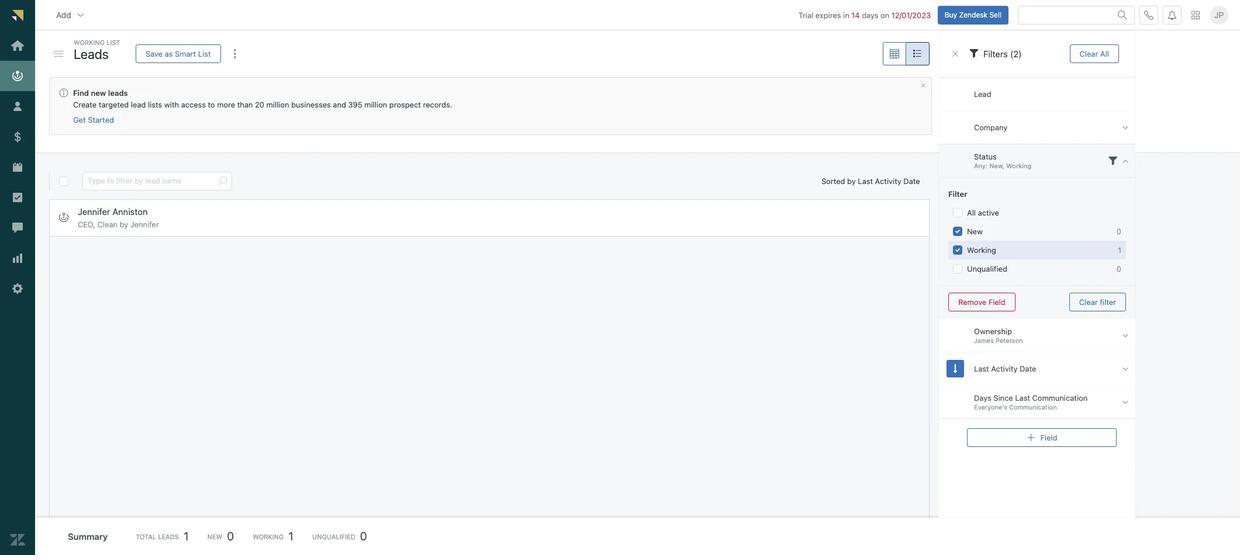 Task type: vqa. For each thing, say whether or not it's contained in the screenshot.
'OWNER'
no



Task type: describe. For each thing, give the bounding box(es) containing it.
create
[[73, 100, 97, 109]]

lead
[[131, 100, 146, 109]]

filter inside button
[[1100, 297, 1116, 307]]

1 angle down image from the top
[[1123, 123, 1129, 132]]

remove field button
[[949, 293, 1016, 312]]

20
[[255, 100, 264, 109]]

remove field
[[959, 297, 1006, 307]]

jennifer anniston ceo, clean by jennifer
[[78, 206, 159, 229]]

1 vertical spatial communication
[[1009, 404, 1057, 411]]

clear all
[[1080, 49, 1109, 58]]

status any: new, working
[[974, 152, 1032, 170]]

any:
[[974, 162, 988, 170]]

expires
[[816, 10, 841, 20]]

1 million from the left
[[266, 100, 289, 109]]

access
[[181, 100, 206, 109]]

clear filter
[[1080, 297, 1116, 307]]

days
[[974, 394, 992, 403]]

bell image
[[1168, 10, 1177, 20]]

ownership
[[974, 327, 1012, 336]]

long arrow down image
[[954, 364, 958, 374]]

jennifer anniston link
[[78, 206, 148, 217]]

new for new 0
[[207, 533, 222, 541]]

clear for clear filter
[[1080, 297, 1098, 307]]

new 0
[[207, 530, 234, 543]]

days since last communication everyone's communication
[[974, 394, 1088, 411]]

0 horizontal spatial cancel image
[[920, 82, 927, 89]]

new,
[[990, 162, 1005, 170]]

days
[[862, 10, 879, 20]]

save as smart list
[[146, 49, 211, 58]]

1 vertical spatial all
[[967, 208, 976, 218]]

than
[[237, 100, 253, 109]]

zendesk
[[959, 10, 988, 19]]

list inside the working list leads
[[107, 39, 120, 46]]

everyone's
[[974, 404, 1007, 411]]

filters (2)
[[984, 48, 1022, 59]]

overflow vertical fill image
[[230, 49, 240, 58]]

remove
[[959, 297, 987, 307]]

jp button
[[1210, 6, 1229, 24]]

trial
[[799, 10, 814, 20]]

lists
[[148, 100, 162, 109]]

1 vertical spatial last
[[974, 364, 989, 374]]

trial expires in 14 days on 12/01/2023
[[799, 10, 931, 20]]

0 vertical spatial date
[[904, 176, 920, 186]]

handler image
[[54, 51, 63, 57]]

field inside button
[[989, 297, 1006, 307]]

smart
[[175, 49, 196, 58]]

angle down image for ownership
[[1123, 331, 1129, 341]]

records.
[[423, 100, 452, 109]]

Type to filter by lead name field
[[88, 173, 213, 190]]

james
[[974, 337, 994, 345]]

in
[[843, 10, 850, 20]]

calls image
[[1145, 10, 1154, 20]]

more
[[217, 100, 235, 109]]

0 horizontal spatial filter fill image
[[970, 48, 979, 58]]

unqualified 0
[[312, 530, 367, 543]]

status
[[974, 152, 997, 161]]

working for working
[[967, 246, 996, 255]]

field inside button
[[1041, 433, 1058, 442]]



Task type: locate. For each thing, give the bounding box(es) containing it.
angle up image
[[1123, 156, 1129, 166]]

2 angle down image from the top
[[1123, 364, 1129, 374]]

working inside the working list leads
[[74, 39, 105, 46]]

buy zendesk sell button
[[938, 6, 1009, 24]]

new right total leads 1
[[207, 533, 222, 541]]

unqualified for unqualified
[[967, 264, 1008, 274]]

1 horizontal spatial filter
[[1100, 297, 1116, 307]]

0 horizontal spatial field
[[989, 297, 1006, 307]]

list right smart
[[198, 49, 211, 58]]

sell
[[990, 10, 1002, 19]]

by down anniston at the left of page
[[120, 220, 128, 229]]

field right the remove
[[989, 297, 1006, 307]]

1 horizontal spatial leads
[[158, 533, 179, 541]]

1 vertical spatial date
[[1020, 364, 1037, 374]]

all inside button
[[1101, 49, 1109, 58]]

get started
[[73, 115, 114, 125]]

info image
[[59, 88, 68, 98]]

0 horizontal spatial date
[[904, 176, 920, 186]]

peterson
[[996, 337, 1023, 345]]

communication up add icon in the bottom of the page
[[1009, 404, 1057, 411]]

1 horizontal spatial all
[[1101, 49, 1109, 58]]

leads right handler image
[[74, 46, 109, 62]]

0 vertical spatial all
[[1101, 49, 1109, 58]]

filters
[[984, 48, 1008, 59]]

cancel image
[[951, 49, 960, 58], [920, 82, 927, 89]]

working down chevron down image
[[74, 39, 105, 46]]

to
[[208, 100, 215, 109]]

0 horizontal spatial filter
[[949, 190, 968, 199]]

add button
[[47, 3, 95, 27]]

zendesk products image
[[1192, 11, 1200, 19]]

1 angle down image from the top
[[1123, 331, 1129, 341]]

leads
[[108, 88, 128, 98]]

leads image
[[59, 213, 68, 222]]

angle down image for days since last communication
[[1123, 397, 1129, 407]]

clear inside button
[[1080, 297, 1098, 307]]

filter fill image left angle up image
[[1109, 156, 1118, 166]]

working right new 0
[[253, 533, 284, 541]]

clean
[[97, 220, 118, 229]]

ownership james peterson
[[974, 327, 1023, 345]]

total
[[136, 533, 156, 541]]

1 horizontal spatial new
[[967, 227, 983, 236]]

2 horizontal spatial 1
[[1118, 246, 1122, 255]]

1 horizontal spatial activity
[[991, 364, 1018, 374]]

0 horizontal spatial unqualified
[[312, 533, 356, 541]]

lead
[[974, 89, 991, 99]]

since
[[994, 394, 1013, 403]]

clear
[[1080, 49, 1098, 58], [1080, 297, 1098, 307]]

total leads 1
[[136, 530, 189, 543]]

0 horizontal spatial by
[[120, 220, 128, 229]]

with
[[164, 100, 179, 109]]

1 vertical spatial new
[[207, 533, 222, 541]]

1 horizontal spatial cancel image
[[951, 49, 960, 58]]

working inside status any: new, working
[[1007, 162, 1032, 170]]

1 horizontal spatial search image
[[1118, 10, 1128, 20]]

0 vertical spatial clear
[[1080, 49, 1098, 58]]

0 vertical spatial search image
[[1118, 10, 1128, 20]]

1 horizontal spatial list
[[198, 49, 211, 58]]

last right since
[[1015, 394, 1030, 403]]

activity down peterson
[[991, 364, 1018, 374]]

1 horizontal spatial unqualified
[[967, 264, 1008, 274]]

0 horizontal spatial search image
[[218, 177, 227, 186]]

million right 395
[[365, 100, 387, 109]]

new down the all active
[[967, 227, 983, 236]]

jennifer down anniston at the left of page
[[130, 220, 159, 229]]

clear for clear all
[[1080, 49, 1098, 58]]

clear filter button
[[1070, 293, 1126, 312]]

1 vertical spatial jennifer
[[130, 220, 159, 229]]

14
[[852, 10, 860, 20]]

communication up field button
[[1033, 394, 1088, 403]]

0 vertical spatial filter fill image
[[970, 48, 979, 58]]

1 vertical spatial leads
[[158, 533, 179, 541]]

0 horizontal spatial all
[[967, 208, 976, 218]]

sorted
[[822, 176, 846, 186]]

1 horizontal spatial last
[[974, 364, 989, 374]]

clear inside button
[[1080, 49, 1098, 58]]

1 vertical spatial angle down image
[[1123, 364, 1129, 374]]

1 left unqualified 0
[[289, 530, 294, 543]]

1 horizontal spatial 1
[[289, 530, 294, 543]]

field button
[[967, 429, 1117, 447]]

0 horizontal spatial million
[[266, 100, 289, 109]]

targeted
[[99, 100, 129, 109]]

1 vertical spatial search image
[[218, 177, 227, 186]]

working inside working 1
[[253, 533, 284, 541]]

1 horizontal spatial field
[[1041, 433, 1058, 442]]

0 vertical spatial cancel image
[[951, 49, 960, 58]]

0 vertical spatial angle down image
[[1123, 123, 1129, 132]]

1 vertical spatial unqualified
[[312, 533, 356, 541]]

1 vertical spatial filter
[[1100, 297, 1116, 307]]

by inside jennifer anniston ceo, clean by jennifer
[[120, 220, 128, 229]]

0
[[1117, 227, 1122, 236], [1117, 264, 1122, 274], [227, 530, 234, 543], [360, 530, 367, 543]]

0 vertical spatial communication
[[1033, 394, 1088, 403]]

0 vertical spatial by
[[848, 176, 856, 186]]

0 vertical spatial activity
[[875, 176, 902, 186]]

add
[[56, 10, 71, 20]]

active
[[978, 208, 999, 218]]

1 vertical spatial activity
[[991, 364, 1018, 374]]

new
[[967, 227, 983, 236], [207, 533, 222, 541]]

working
[[74, 39, 105, 46], [1007, 162, 1032, 170], [967, 246, 996, 255], [253, 533, 284, 541]]

working for working list leads
[[74, 39, 105, 46]]

0 horizontal spatial jennifer
[[78, 206, 110, 217]]

filter fill image
[[970, 48, 979, 58], [1109, 156, 1118, 166]]

0 vertical spatial filter
[[949, 190, 968, 199]]

date
[[904, 176, 920, 186], [1020, 364, 1037, 374]]

million right 20
[[266, 100, 289, 109]]

all
[[1101, 49, 1109, 58], [967, 208, 976, 218]]

as
[[165, 49, 173, 58]]

2 horizontal spatial last
[[1015, 394, 1030, 403]]

find new leads create targeted lead lists with access to more than 20 million businesses and 395 million prospect records.
[[73, 88, 452, 109]]

unqualified inside unqualified 0
[[312, 533, 356, 541]]

all active
[[967, 208, 999, 218]]

395
[[348, 100, 362, 109]]

jp
[[1215, 10, 1224, 20]]

0 horizontal spatial leads
[[74, 46, 109, 62]]

last for by
[[858, 176, 873, 186]]

new
[[91, 88, 106, 98]]

0 vertical spatial unqualified
[[967, 264, 1008, 274]]

by right the sorted
[[848, 176, 856, 186]]

leads inside the working list leads
[[74, 46, 109, 62]]

communication
[[1033, 394, 1088, 403], [1009, 404, 1057, 411]]

(2)
[[1010, 48, 1022, 59]]

1 vertical spatial clear
[[1080, 297, 1098, 307]]

1
[[1118, 246, 1122, 255], [184, 530, 189, 543], [289, 530, 294, 543]]

1 vertical spatial filter fill image
[[1109, 156, 1118, 166]]

2 million from the left
[[365, 100, 387, 109]]

search image
[[1118, 10, 1128, 20], [218, 177, 227, 186]]

1 vertical spatial list
[[198, 49, 211, 58]]

last inside days since last communication everyone's communication
[[1015, 394, 1030, 403]]

last right long arrow down image
[[974, 364, 989, 374]]

1 horizontal spatial million
[[365, 100, 387, 109]]

list inside button
[[198, 49, 211, 58]]

save as smart list button
[[136, 44, 221, 63]]

get
[[73, 115, 86, 125]]

chevron down image
[[76, 10, 85, 20]]

activity
[[875, 176, 902, 186], [991, 364, 1018, 374]]

company
[[974, 123, 1008, 132]]

1 vertical spatial angle down image
[[1123, 397, 1129, 407]]

0 vertical spatial list
[[107, 39, 120, 46]]

leads inside total leads 1
[[158, 533, 179, 541]]

1 vertical spatial by
[[120, 220, 128, 229]]

field
[[989, 297, 1006, 307], [1041, 433, 1058, 442]]

working 1
[[253, 530, 294, 543]]

by
[[848, 176, 856, 186], [120, 220, 128, 229]]

last right the sorted
[[858, 176, 873, 186]]

1 horizontal spatial by
[[848, 176, 856, 186]]

zendesk image
[[10, 533, 25, 548]]

new for new
[[967, 227, 983, 236]]

leads right total
[[158, 533, 179, 541]]

0 horizontal spatial activity
[[875, 176, 902, 186]]

jennifer
[[78, 206, 110, 217], [130, 220, 159, 229]]

started
[[88, 115, 114, 125]]

buy zendesk sell
[[945, 10, 1002, 19]]

prospect
[[389, 100, 421, 109]]

ceo,
[[78, 220, 95, 229]]

1 horizontal spatial date
[[1020, 364, 1037, 374]]

0 vertical spatial leads
[[74, 46, 109, 62]]

activity right the sorted
[[875, 176, 902, 186]]

working right the new,
[[1007, 162, 1032, 170]]

add image
[[1027, 433, 1036, 443]]

0 vertical spatial angle down image
[[1123, 331, 1129, 341]]

0 horizontal spatial last
[[858, 176, 873, 186]]

last activity date
[[974, 364, 1037, 374]]

1 vertical spatial cancel image
[[920, 82, 927, 89]]

2 vertical spatial last
[[1015, 394, 1030, 403]]

0 horizontal spatial list
[[107, 39, 120, 46]]

angle down image
[[1123, 123, 1129, 132], [1123, 364, 1129, 374]]

unqualified
[[967, 264, 1008, 274], [312, 533, 356, 541]]

businesses
[[291, 100, 331, 109]]

working list leads
[[74, 39, 120, 62]]

1 left new 0
[[184, 530, 189, 543]]

angle down image
[[1123, 331, 1129, 341], [1123, 397, 1129, 407]]

find
[[73, 88, 89, 98]]

0 vertical spatial last
[[858, 176, 873, 186]]

buy
[[945, 10, 957, 19]]

1 up clear filter button
[[1118, 246, 1122, 255]]

jennifer up the ceo,
[[78, 206, 110, 217]]

working down the all active
[[967, 246, 996, 255]]

filter
[[949, 190, 968, 199], [1100, 297, 1116, 307]]

last for since
[[1015, 394, 1030, 403]]

0 vertical spatial new
[[967, 227, 983, 236]]

save
[[146, 49, 163, 58]]

1 horizontal spatial filter fill image
[[1109, 156, 1118, 166]]

12/01/2023
[[892, 10, 931, 20]]

working for working 1
[[253, 533, 284, 541]]

unqualified for unqualified 0
[[312, 533, 356, 541]]

anniston
[[112, 206, 148, 217]]

0 horizontal spatial 1
[[184, 530, 189, 543]]

1 vertical spatial field
[[1041, 433, 1058, 442]]

field right add icon in the bottom of the page
[[1041, 433, 1058, 442]]

get started link
[[73, 115, 114, 125]]

list
[[107, 39, 120, 46], [198, 49, 211, 58]]

list up the leads
[[107, 39, 120, 46]]

last
[[858, 176, 873, 186], [974, 364, 989, 374], [1015, 394, 1030, 403]]

0 vertical spatial jennifer
[[78, 206, 110, 217]]

summary
[[68, 532, 108, 542]]

clear all button
[[1070, 44, 1119, 63]]

new inside new 0
[[207, 533, 222, 541]]

million
[[266, 100, 289, 109], [365, 100, 387, 109]]

0 vertical spatial field
[[989, 297, 1006, 307]]

2 angle down image from the top
[[1123, 397, 1129, 407]]

sorted by last activity date
[[822, 176, 920, 186]]

on
[[881, 10, 890, 20]]

filter fill image left filters at the top of page
[[970, 48, 979, 58]]

and
[[333, 100, 346, 109]]

1 horizontal spatial jennifer
[[130, 220, 159, 229]]

0 horizontal spatial new
[[207, 533, 222, 541]]



